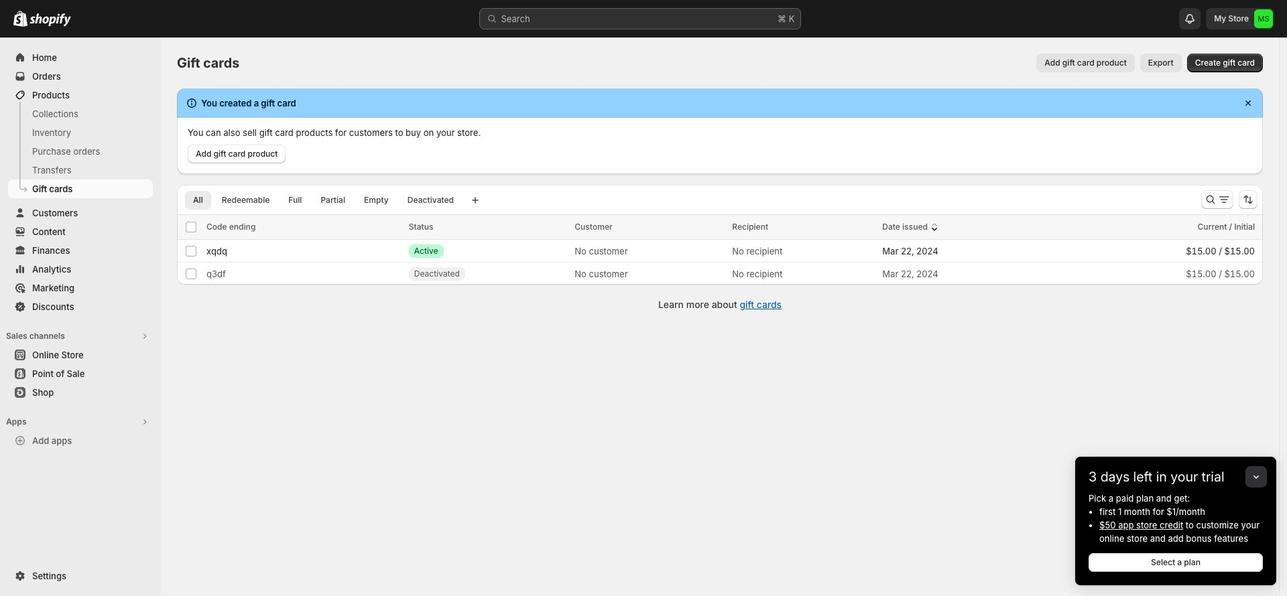 Task type: locate. For each thing, give the bounding box(es) containing it.
shopify image
[[13, 11, 27, 27], [30, 13, 71, 27]]

tab list
[[182, 190, 465, 210]]



Task type: describe. For each thing, give the bounding box(es) containing it.
1 horizontal spatial shopify image
[[30, 13, 71, 27]]

my store image
[[1255, 9, 1273, 28]]

0 horizontal spatial shopify image
[[13, 11, 27, 27]]



Task type: vqa. For each thing, say whether or not it's contained in the screenshot.
text field
no



